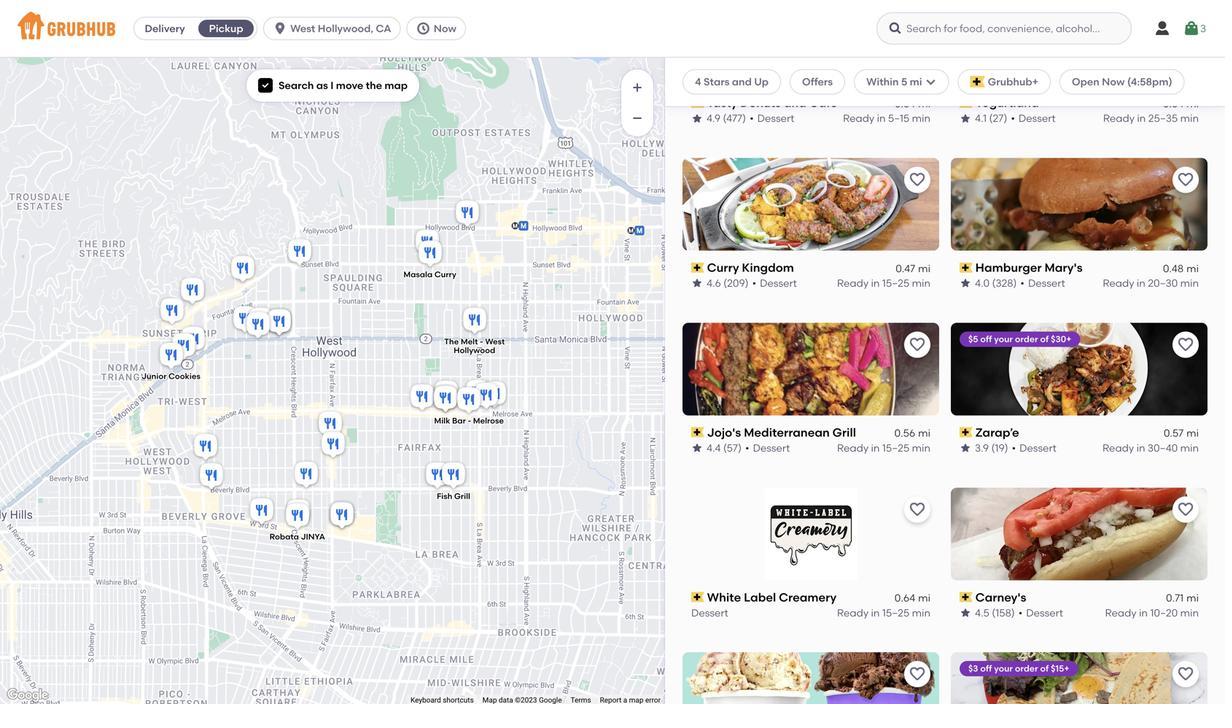 Task type: locate. For each thing, give the bounding box(es) containing it.
subscription pass image for curry
[[692, 263, 705, 273]]

open now (4:58pm)
[[1073, 76, 1173, 88]]

of left "$15+"
[[1041, 663, 1049, 674]]

• dessert down "yogurtland" on the top of page
[[1012, 112, 1056, 125]]

robata jinya image
[[283, 501, 312, 533]]

- right bar
[[468, 416, 471, 426]]

save this restaurant button for hamburger mary's
[[1173, 167, 1200, 193]]

0 horizontal spatial -
[[468, 416, 471, 426]]

alessandro's pizza image
[[413, 227, 442, 259]]

1 vertical spatial off
[[981, 663, 993, 674]]

save this restaurant image
[[909, 171, 927, 189], [1178, 336, 1195, 353], [909, 501, 927, 518], [909, 666, 927, 683]]

svg image inside west hollywood, ca button
[[273, 21, 288, 36]]

mi for white label creamery
[[919, 592, 931, 604]]

ny cake pops image
[[423, 460, 452, 492]]

Search for food, convenience, alcohol... search field
[[877, 12, 1132, 45]]

grill right fish
[[454, 491, 471, 501]]

subscription pass image
[[960, 98, 973, 108], [960, 263, 973, 273], [960, 427, 973, 438]]

min down 0.71 mi
[[1181, 607, 1200, 619]]

jinya
[[301, 532, 325, 542]]

now right ca
[[434, 22, 457, 35]]

dessert down kingdom
[[760, 277, 797, 289]]

svg image
[[1154, 20, 1172, 37], [926, 76, 937, 88], [261, 81, 270, 90]]

within
[[867, 76, 899, 88]]

subscription pass image
[[692, 98, 705, 108], [692, 263, 705, 273], [692, 427, 705, 438], [692, 592, 705, 602], [960, 592, 973, 602]]

1 horizontal spatial grill
[[833, 425, 857, 440]]

1 ready in 15–25 min from the top
[[838, 277, 931, 289]]

(328)
[[993, 277, 1017, 289]]

1 vertical spatial order
[[1016, 663, 1039, 674]]

1 order from the top
[[1016, 334, 1039, 344]]

star icon image left 4.4
[[692, 442, 703, 454]]

google image
[[4, 686, 52, 704]]

save this restaurant image for hamburger mary's
[[1178, 171, 1195, 189]]

0 vertical spatial grill
[[833, 425, 857, 440]]

min down 0.64 mi
[[913, 607, 931, 619]]

mi right the 0.56
[[919, 427, 931, 439]]

• dessert down hamburger mary's
[[1021, 277, 1066, 289]]

mi for jojo's mediterranean grill
[[919, 427, 931, 439]]

(27)
[[990, 112, 1008, 125]]

- inside the melt - west hollywood
[[480, 337, 484, 347]]

yogurtland image
[[265, 307, 294, 339]]

map region
[[0, 0, 848, 704]]

star icon image for yogurtland
[[960, 113, 972, 124]]

hollywood,
[[318, 22, 374, 35]]

ready in 15–25 min down the 0.56
[[838, 442, 931, 454]]

2 0.34 from the left
[[1164, 97, 1184, 110]]

• dessert
[[750, 112, 795, 125], [1012, 112, 1056, 125], [753, 277, 797, 289], [1021, 277, 1066, 289], [746, 442, 790, 454], [1012, 442, 1057, 454], [1019, 607, 1064, 619]]

4.0 (328)
[[976, 277, 1017, 289]]

of left '$30+'
[[1041, 334, 1049, 344]]

3 subscription pass image from the top
[[960, 427, 973, 438]]

subscription pass image for yogurtland
[[960, 98, 973, 108]]

save this restaurant image
[[909, 6, 927, 24], [1178, 6, 1195, 24], [1178, 171, 1195, 189], [909, 336, 927, 353], [1178, 501, 1195, 518], [1178, 666, 1195, 683]]

0.48
[[1164, 262, 1184, 275]]

save this restaurant button for carney's
[[1173, 496, 1200, 523]]

svg image inside "now" button
[[416, 21, 431, 36]]

mi right 0.64
[[919, 592, 931, 604]]

4.9
[[707, 112, 721, 125]]

star icon image left 4.6
[[692, 277, 703, 289]]

ready in 15–25 min for white label creamery
[[838, 607, 931, 619]]

mi for curry kingdom
[[919, 262, 931, 275]]

0 vertical spatial of
[[1041, 334, 1049, 344]]

• dessert for curry kingdom
[[753, 277, 797, 289]]

0 vertical spatial now
[[434, 22, 457, 35]]

subscription pass image left 'white'
[[692, 592, 705, 602]]

tasty donuts and cafe
[[708, 96, 838, 110]]

grill right mediterranean
[[833, 425, 857, 440]]

ca
[[376, 22, 392, 35]]

mi for carney's
[[1187, 592, 1200, 604]]

body energy club - west hollywood image
[[169, 331, 198, 363]]

svg image left 3 button
[[1154, 20, 1172, 37]]

dessert down 'mary's'
[[1029, 277, 1066, 289]]

white label creamery image
[[316, 409, 345, 441]]

0 vertical spatial west
[[290, 22, 315, 35]]

save this restaurant image for tasty donuts and cafe
[[909, 6, 927, 24]]

min for tasty donuts and cafe
[[913, 112, 931, 125]]

4 stars and up
[[695, 76, 769, 88]]

0 horizontal spatial curry
[[435, 270, 457, 279]]

dessert right (158)
[[1027, 607, 1064, 619]]

ready in 25–35 min
[[1104, 112, 1200, 125]]

and
[[732, 76, 752, 88], [784, 96, 807, 110]]

subscription pass image down grubhub plus flag logo
[[960, 98, 973, 108]]

0.34 up 5–15
[[895, 97, 916, 110]]

2 vertical spatial ready in 15–25 min
[[838, 607, 931, 619]]

min right 25–35
[[1181, 112, 1200, 125]]

1 0.34 from the left
[[895, 97, 916, 110]]

1 vertical spatial your
[[995, 663, 1013, 674]]

dessert down tasty donuts and cafe
[[758, 112, 795, 125]]

1 horizontal spatial 0.34
[[1164, 97, 1184, 110]]

tasty donuts and cafe image
[[265, 307, 294, 339]]

2 0.34 mi from the left
[[1164, 97, 1200, 110]]

• dessert for tasty donuts and cafe
[[750, 112, 795, 125]]

0.56
[[895, 427, 916, 439]]

• dessert down kingdom
[[753, 277, 797, 289]]

30–40
[[1148, 442, 1179, 454]]

1 off from the top
[[981, 334, 993, 344]]

• right (27)
[[1012, 112, 1016, 125]]

save this restaurant button
[[905, 2, 931, 28], [1173, 2, 1200, 28], [905, 167, 931, 193], [1173, 167, 1200, 193], [905, 332, 931, 358], [1173, 332, 1200, 358], [905, 496, 931, 523], [1173, 496, 1200, 523], [905, 661, 931, 687], [1173, 661, 1200, 687]]

• dessert for carney's
[[1019, 607, 1064, 619]]

curry
[[708, 260, 740, 275], [435, 270, 457, 279]]

min down 0.57 mi on the bottom right
[[1181, 442, 1200, 454]]

star icon image left 3.9
[[960, 442, 972, 454]]

dessert for jojo's mediterranean grill
[[753, 442, 790, 454]]

ready in 15–25 min down 0.64
[[838, 607, 931, 619]]

star icon image for hamburger mary's
[[960, 277, 972, 289]]

15–25 down 0.64
[[883, 607, 910, 619]]

dessert right (19) at the right
[[1020, 442, 1057, 454]]

junior cookies
[[142, 372, 201, 381]]

in
[[877, 112, 886, 125], [1138, 112, 1147, 125], [872, 277, 880, 289], [1137, 277, 1146, 289], [872, 442, 880, 454], [1137, 442, 1146, 454], [872, 607, 880, 619], [1140, 607, 1148, 619]]

ready for curry kingdom
[[838, 277, 869, 289]]

0.34 mi
[[895, 97, 931, 110], [1164, 97, 1200, 110]]

subscription pass image left jojo's
[[692, 427, 705, 438]]

1 your from the top
[[995, 334, 1013, 344]]

queen violet eastery image
[[179, 324, 208, 356]]

1 horizontal spatial and
[[784, 96, 807, 110]]

west hollywood, ca
[[290, 22, 392, 35]]

• down hamburger mary's
[[1021, 277, 1025, 289]]

svg image
[[1183, 20, 1201, 37], [273, 21, 288, 36], [416, 21, 431, 36], [889, 21, 903, 36]]

svg image for now
[[416, 21, 431, 36]]

• dessert right (158)
[[1019, 607, 1064, 619]]

off right $5
[[981, 334, 993, 344]]

subscription pass image left zarap'e
[[960, 427, 973, 438]]

hamburger mary's
[[976, 260, 1083, 275]]

svg image inside main navigation navigation
[[1154, 20, 1172, 37]]

jojo's mediterranean grill image
[[285, 237, 314, 269]]

min down 0.56 mi
[[913, 442, 931, 454]]

mi up "ready in 25–35 min"
[[1187, 97, 1200, 110]]

2 of from the top
[[1041, 663, 1049, 674]]

west left hollywood,
[[290, 22, 315, 35]]

2 your from the top
[[995, 663, 1013, 674]]

mi right 0.48 at right
[[1187, 262, 1200, 275]]

ready in 15–25 min down 0.47 in the right of the page
[[838, 277, 931, 289]]

15–25
[[883, 277, 910, 289], [883, 442, 910, 454], [883, 607, 910, 619]]

0 vertical spatial and
[[732, 76, 752, 88]]

0.34 up 25–35
[[1164, 97, 1184, 110]]

2 vertical spatial 15–25
[[883, 607, 910, 619]]

• dessert right (19) at the right
[[1012, 442, 1057, 454]]

subscription pass image left hamburger
[[960, 263, 973, 273]]

0 horizontal spatial west
[[290, 22, 315, 35]]

4.9 (477)
[[707, 112, 746, 125]]

• right the (57) on the bottom right
[[746, 442, 750, 454]]

0 vertical spatial 15–25
[[883, 277, 910, 289]]

grubhub+
[[989, 76, 1039, 88]]

0 horizontal spatial and
[[732, 76, 752, 88]]

0.34 for yogurtland
[[1164, 97, 1184, 110]]

1 horizontal spatial now
[[1103, 76, 1125, 88]]

in for yogurtland
[[1138, 112, 1147, 125]]

grubhub plus flag logo image
[[971, 76, 986, 88]]

1 vertical spatial ready in 15–25 min
[[838, 442, 931, 454]]

star icon image left 4.9
[[692, 113, 703, 124]]

• right (158)
[[1019, 607, 1023, 619]]

0.34
[[895, 97, 916, 110], [1164, 97, 1184, 110]]

masala curry image
[[416, 238, 445, 270]]

1 vertical spatial -
[[468, 416, 471, 426]]

1 0.34 mi from the left
[[895, 97, 931, 110]]

• right (19) at the right
[[1012, 442, 1016, 454]]

1 vertical spatial grill
[[454, 491, 471, 501]]

1 horizontal spatial 0.34 mi
[[1164, 97, 1200, 110]]

2 vertical spatial subscription pass image
[[960, 427, 973, 438]]

2 ready in 15–25 min from the top
[[838, 442, 931, 454]]

and for stars
[[732, 76, 752, 88]]

2 off from the top
[[981, 663, 993, 674]]

star icon image left 4.1
[[960, 113, 972, 124]]

0 horizontal spatial now
[[434, 22, 457, 35]]

• dessert for zarap'e
[[1012, 442, 1057, 454]]

dessert down jojo's mediterranean grill
[[753, 442, 790, 454]]

save this restaurant image up within 5 mi
[[909, 6, 927, 24]]

svg image for 3
[[1183, 20, 1201, 37]]

0.47 mi
[[896, 262, 931, 275]]

2 horizontal spatial svg image
[[1154, 20, 1172, 37]]

curry kingdom image
[[246, 305, 275, 337]]

1 vertical spatial subscription pass image
[[960, 263, 973, 273]]

ready in 10–20 min
[[1106, 607, 1200, 619]]

label
[[744, 590, 777, 604]]

save this restaurant image for white label creamery logo
[[909, 501, 927, 518]]

your right $3
[[995, 663, 1013, 674]]

melt
[[461, 337, 478, 347]]

0 horizontal spatial 0.34 mi
[[895, 97, 931, 110]]

0.34 mi up 5–15
[[895, 97, 931, 110]]

in for hamburger mary's
[[1137, 277, 1146, 289]]

junior
[[142, 372, 167, 381]]

3 15–25 from the top
[[883, 607, 910, 619]]

2 15–25 from the top
[[883, 442, 910, 454]]

$3 off your order of $15+
[[969, 663, 1070, 674]]

min down 0.48 mi at the top right
[[1181, 277, 1200, 289]]

milk bar - melrose image
[[455, 385, 484, 417]]

min right 5–15
[[913, 112, 931, 125]]

svg image left search
[[261, 81, 270, 90]]

dessert down 'white'
[[692, 607, 729, 619]]

proceed to checkout button
[[1011, 543, 1207, 569]]

0 horizontal spatial grill
[[454, 491, 471, 501]]

and left up
[[732, 76, 752, 88]]

casablanca moroccan kitchens image
[[480, 379, 509, 411]]

mary's
[[1045, 260, 1083, 275]]

• right '(477)'
[[750, 112, 754, 125]]

order for $15+
[[1016, 663, 1039, 674]]

1 vertical spatial 15–25
[[883, 442, 910, 454]]

and left cafe
[[784, 96, 807, 110]]

• dessert down jojo's mediterranean grill
[[746, 442, 790, 454]]

• for zarap'e
[[1012, 442, 1016, 454]]

2 subscription pass image from the top
[[960, 263, 973, 273]]

star icon image left 4.5
[[960, 607, 972, 619]]

white
[[708, 590, 741, 604]]

subscription pass image down 4
[[692, 98, 705, 108]]

• for curry kingdom
[[753, 277, 757, 289]]

dessert for zarap'e
[[1020, 442, 1057, 454]]

4.4
[[707, 442, 721, 454]]

save this restaurant image down 25–35
[[1178, 171, 1195, 189]]

move
[[336, 79, 364, 92]]

0 vertical spatial order
[[1016, 334, 1039, 344]]

1 15–25 from the top
[[883, 277, 910, 289]]

star icon image
[[692, 113, 703, 124], [960, 113, 972, 124], [692, 277, 703, 289], [960, 277, 972, 289], [692, 442, 703, 454], [960, 442, 972, 454], [960, 607, 972, 619]]

mi right 0.57
[[1187, 427, 1200, 439]]

- for bar
[[468, 416, 471, 426]]

15–25 down 0.47 in the right of the page
[[883, 277, 910, 289]]

1 subscription pass image from the top
[[960, 98, 973, 108]]

0 vertical spatial subscription pass image
[[960, 98, 973, 108]]

- right the melt
[[480, 337, 484, 347]]

mi right the 0.71
[[1187, 592, 1200, 604]]

of for $30+
[[1041, 334, 1049, 344]]

svg image right 5 at the top of page
[[926, 76, 937, 88]]

grill inside map region
[[454, 491, 471, 501]]

save this restaurant image left $5
[[909, 336, 927, 353]]

west inside the melt - west hollywood
[[485, 337, 505, 347]]

0.57 mi
[[1164, 427, 1200, 439]]

3 ready in 15–25 min from the top
[[838, 607, 931, 619]]

fish grill image
[[439, 460, 468, 492]]

pampas grill image
[[328, 500, 357, 532]]

min for curry kingdom
[[913, 277, 931, 289]]

star icon image for carney's
[[960, 607, 972, 619]]

svg image for west hollywood, ca
[[273, 21, 288, 36]]

la creme cafe (melrose ave) image
[[408, 382, 437, 414]]

save this restaurant image for carney's
[[1178, 501, 1195, 518]]

curry up 4.6 (209)
[[708, 260, 740, 275]]

ready in 5–15 min
[[844, 112, 931, 125]]

• dessert down tasty donuts and cafe
[[750, 112, 795, 125]]

subscription pass image left the curry kingdom
[[692, 263, 705, 273]]

off right $3
[[981, 663, 993, 674]]

15–25 down the 0.56
[[883, 442, 910, 454]]

save this restaurant button for white label creamery
[[905, 496, 931, 523]]

mediterranean
[[744, 425, 830, 440]]

up
[[755, 76, 769, 88]]

ready for zarap'e
[[1103, 442, 1135, 454]]

your right $5
[[995, 334, 1013, 344]]

star icon image left 4.0
[[960, 277, 972, 289]]

ready for yogurtland
[[1104, 112, 1135, 125]]

proceed to checkout
[[1056, 549, 1162, 562]]

ready in 15–25 min
[[838, 277, 931, 289], [838, 442, 931, 454], [838, 607, 931, 619]]

robata jinya
[[270, 532, 325, 542]]

0.34 mi up 25–35
[[1164, 97, 1200, 110]]

2 order from the top
[[1016, 663, 1039, 674]]

order left '$30+'
[[1016, 334, 1039, 344]]

0 vertical spatial off
[[981, 334, 993, 344]]

save this restaurant image down 30–40
[[1178, 501, 1195, 518]]

tasty
[[708, 96, 738, 110]]

subscription pass image left carney's
[[960, 592, 973, 602]]

0.71
[[1167, 592, 1184, 604]]

0 vertical spatial -
[[480, 337, 484, 347]]

4.0
[[976, 277, 990, 289]]

curry right masala
[[435, 270, 457, 279]]

mi
[[910, 76, 923, 88], [919, 97, 931, 110], [1187, 97, 1200, 110], [919, 262, 931, 275], [1187, 262, 1200, 275], [919, 427, 931, 439], [1187, 427, 1200, 439], [919, 592, 931, 604], [1187, 592, 1200, 604]]

1 vertical spatial west
[[485, 337, 505, 347]]

save this restaurant image down 10–20
[[1178, 666, 1195, 683]]

1 horizontal spatial west
[[485, 337, 505, 347]]

min down 0.47 mi
[[913, 277, 931, 289]]

0 vertical spatial ready in 15–25 min
[[838, 277, 931, 289]]

donuts
[[741, 96, 781, 110]]

4.1 (27)
[[976, 112, 1008, 125]]

•
[[750, 112, 754, 125], [1012, 112, 1016, 125], [753, 277, 757, 289], [1021, 277, 1025, 289], [746, 442, 750, 454], [1012, 442, 1016, 454], [1019, 607, 1023, 619]]

hamburger mary's image
[[244, 310, 273, 342]]

min for jojo's mediterranean grill
[[913, 442, 931, 454]]

4
[[695, 76, 702, 88]]

fish grill
[[437, 491, 471, 501]]

in for curry kingdom
[[872, 277, 880, 289]]

1 vertical spatial of
[[1041, 663, 1049, 674]]

mi right 0.47 in the right of the page
[[919, 262, 931, 275]]

svg image inside 3 button
[[1183, 20, 1201, 37]]

dessert down "yogurtland" on the top of page
[[1019, 112, 1056, 125]]

1 horizontal spatial -
[[480, 337, 484, 347]]

curry kingdom logo image
[[683, 158, 940, 251]]

west right the melt
[[485, 337, 505, 347]]

milk bar - melrose
[[434, 416, 504, 426]]

1 vertical spatial and
[[784, 96, 807, 110]]

van leeuwen ice cream image
[[319, 429, 348, 462]]

$3
[[969, 663, 979, 674]]

as
[[317, 79, 328, 92]]

0 horizontal spatial 0.34
[[895, 97, 916, 110]]

order left "$15+"
[[1016, 663, 1039, 674]]

now right open
[[1103, 76, 1125, 88]]

in for white label creamery
[[872, 607, 880, 619]]

robata
[[270, 532, 299, 542]]

1 of from the top
[[1041, 334, 1049, 344]]

save this restaurant image left 3 on the top of the page
[[1178, 6, 1195, 24]]

• down the curry kingdom
[[753, 277, 757, 289]]

the melt - west hollywood
[[444, 337, 505, 355]]

la creme cafe (melrose ave) logo image
[[951, 652, 1208, 704]]

• for carney's
[[1019, 607, 1023, 619]]

0 vertical spatial your
[[995, 334, 1013, 344]]

mi down within 5 mi
[[919, 97, 931, 110]]



Task type: vqa. For each thing, say whether or not it's contained in the screenshot.
- related to Bar
yes



Task type: describe. For each thing, give the bounding box(es) containing it.
save this restaurant image for 'van leeuwen ice cream logo'
[[909, 666, 927, 683]]

min for white label creamery
[[913, 607, 931, 619]]

(57)
[[724, 442, 742, 454]]

in for tasty donuts and cafe
[[877, 112, 886, 125]]

0.57
[[1164, 427, 1184, 439]]

mi right 5 at the top of page
[[910, 76, 923, 88]]

real food daily image
[[191, 432, 220, 464]]

boba time image
[[247, 496, 277, 528]]

ready for hamburger mary's
[[1103, 277, 1135, 289]]

in for carney's
[[1140, 607, 1148, 619]]

van leeuwen ice cream logo image
[[683, 652, 940, 704]]

white label creamery
[[708, 590, 837, 604]]

ready for tasty donuts and cafe
[[844, 112, 875, 125]]

mi for tasty donuts and cafe
[[919, 97, 931, 110]]

(4:58pm)
[[1128, 76, 1173, 88]]

save this restaurant button for jojo's mediterranean grill
[[905, 332, 931, 358]]

zarap'e logo image
[[951, 323, 1208, 415]]

• dessert for hamburger mary's
[[1021, 277, 1066, 289]]

• for hamburger mary's
[[1021, 277, 1025, 289]]

mi for zarap'e
[[1187, 427, 1200, 439]]

ready in 20–30 min
[[1103, 277, 1200, 289]]

off for $5
[[981, 334, 993, 344]]

main navigation navigation
[[0, 0, 1226, 58]]

your for $3
[[995, 663, 1013, 674]]

open
[[1073, 76, 1100, 88]]

minus icon image
[[630, 111, 645, 125]]

west hollywood, ca button
[[263, 17, 407, 40]]

ready in 15–25 min for jojo's mediterranean grill
[[838, 442, 931, 454]]

in for zarap'e
[[1137, 442, 1146, 454]]

creamery
[[779, 590, 837, 604]]

0.34 for tasty donuts and cafe
[[895, 97, 916, 110]]

of for $15+
[[1041, 663, 1049, 674]]

checkout
[[1113, 549, 1162, 562]]

$15+
[[1052, 663, 1070, 674]]

(209)
[[724, 277, 749, 289]]

0.34 mi for yogurtland
[[1164, 97, 1200, 110]]

ready for carney's
[[1106, 607, 1137, 619]]

$5 off your order of $30+
[[969, 334, 1072, 344]]

dessert for hamburger mary's
[[1029, 277, 1066, 289]]

delivery
[[145, 22, 185, 35]]

ready for white label creamery
[[838, 607, 869, 619]]

offers
[[803, 76, 833, 88]]

the melt - west hollywood image
[[460, 305, 490, 337]]

jojo's mediterranean grill
[[708, 425, 857, 440]]

4.5 (158)
[[976, 607, 1015, 619]]

star icon image for tasty donuts and cafe
[[692, 113, 703, 124]]

shin image
[[453, 198, 482, 230]]

jojo's
[[708, 425, 741, 440]]

carney's
[[976, 590, 1027, 604]]

(19)
[[992, 442, 1009, 454]]

save this restaurant image for yogurtland
[[1178, 6, 1195, 24]]

(158)
[[993, 607, 1015, 619]]

a divine h2o image
[[178, 275, 207, 308]]

roots indian bistro image
[[432, 378, 461, 410]]

min for zarap'e
[[1181, 442, 1200, 454]]

subscription pass image for tasty
[[692, 98, 705, 108]]

5
[[902, 76, 908, 88]]

the
[[366, 79, 382, 92]]

in for jojo's mediterranean grill
[[872, 442, 880, 454]]

your for $5
[[995, 334, 1013, 344]]

sweetfin image
[[284, 497, 313, 529]]

junior cookies image
[[157, 340, 186, 372]]

mi for yogurtland
[[1187, 97, 1200, 110]]

dessert for tasty donuts and cafe
[[758, 112, 795, 125]]

swingers diner image
[[292, 459, 321, 491]]

• dessert for jojo's mediterranean grill
[[746, 442, 790, 454]]

15–25 for jojo's mediterranean grill
[[883, 442, 910, 454]]

star icon image for curry kingdom
[[692, 277, 703, 289]]

to
[[1101, 549, 1111, 562]]

min for carney's
[[1181, 607, 1200, 619]]

yogurtland
[[976, 96, 1040, 110]]

hollywood
[[454, 345, 496, 355]]

marmalade cafe (farmers market) image
[[328, 499, 357, 532]]

subscription pass image for hamburger mary's
[[960, 263, 973, 273]]

(477)
[[723, 112, 746, 125]]

0 horizontal spatial svg image
[[261, 81, 270, 90]]

and for donuts
[[784, 96, 807, 110]]

carney's logo image
[[951, 488, 1208, 580]]

3
[[1201, 22, 1207, 35]]

melrose
[[473, 416, 504, 426]]

1 horizontal spatial svg image
[[926, 76, 937, 88]]

pink's hot dogs image
[[463, 378, 493, 410]]

15–25 for curry kingdom
[[883, 277, 910, 289]]

ready in 30–40 min
[[1103, 442, 1200, 454]]

curry inside map region
[[435, 270, 457, 279]]

subscription pass image for zarap'e
[[960, 427, 973, 438]]

corner bakery image
[[197, 461, 226, 493]]

• for yogurtland
[[1012, 112, 1016, 125]]

search as i move the map
[[279, 79, 408, 92]]

order for $30+
[[1016, 334, 1039, 344]]

hamburger mary's logo image
[[951, 158, 1208, 251]]

5–15
[[889, 112, 910, 125]]

off for $3
[[981, 663, 993, 674]]

4.5
[[976, 607, 990, 619]]

now inside button
[[434, 22, 457, 35]]

20–30
[[1149, 277, 1179, 289]]

now button
[[407, 17, 472, 40]]

pickup
[[209, 22, 243, 35]]

curry kingdom
[[708, 260, 795, 275]]

1 horizontal spatial curry
[[708, 260, 740, 275]]

kingdom
[[742, 260, 795, 275]]

0.56 mi
[[895, 427, 931, 439]]

zarap'e image
[[231, 304, 260, 336]]

- for melt
[[480, 337, 484, 347]]

subscription pass image for jojo's
[[692, 427, 705, 438]]

milk
[[434, 416, 450, 426]]

save this restaurant button for tasty donuts and cafe
[[905, 2, 931, 28]]

mi for hamburger mary's
[[1187, 262, 1200, 275]]

white label creamery logo image
[[765, 488, 858, 580]]

3.9
[[976, 442, 989, 454]]

i
[[331, 79, 334, 92]]

0.64
[[895, 592, 916, 604]]

save this restaurant button for yogurtland
[[1173, 2, 1200, 28]]

ready in 15–25 min for curry kingdom
[[838, 277, 931, 289]]

$5
[[969, 334, 979, 344]]

ready for jojo's mediterranean grill
[[838, 442, 869, 454]]

0.64 mi
[[895, 592, 931, 604]]

4.1
[[976, 112, 987, 125]]

delivery button
[[134, 17, 196, 40]]

0.34 mi for tasty donuts and cafe
[[895, 97, 931, 110]]

cafe
[[810, 96, 838, 110]]

4.6 (209)
[[707, 277, 749, 289]]

carney's image
[[228, 254, 258, 286]]

dessert for yogurtland
[[1019, 112, 1056, 125]]

save this restaurant button for curry kingdom
[[905, 167, 931, 193]]

$30+
[[1052, 334, 1072, 344]]

save this restaurant image for jojo's mediterranean grill
[[909, 336, 927, 353]]

map
[[385, 79, 408, 92]]

masala
[[404, 270, 433, 279]]

min for hamburger mary's
[[1181, 277, 1200, 289]]

25–35
[[1149, 112, 1179, 125]]

masala curry
[[404, 270, 457, 279]]

15–25 for white label creamery
[[883, 607, 910, 619]]

anarkali indian restaurant image
[[472, 381, 501, 413]]

proceed
[[1056, 549, 1098, 562]]

cookies
[[169, 372, 201, 381]]

plus icon image
[[630, 80, 645, 95]]

10–20
[[1151, 607, 1179, 619]]

1 vertical spatial now
[[1103, 76, 1125, 88]]

search
[[279, 79, 314, 92]]

stars
[[704, 76, 730, 88]]

4.4 (57)
[[707, 442, 742, 454]]

min for yogurtland
[[1181, 112, 1200, 125]]

sushiya on sunset image
[[158, 296, 187, 328]]

dessert for carney's
[[1027, 607, 1064, 619]]

3.9 (19)
[[976, 442, 1009, 454]]

• for tasty donuts and cafe
[[750, 112, 754, 125]]

hamburger
[[976, 260, 1042, 275]]

bar
[[452, 416, 466, 426]]

star icon image for zarap'e
[[960, 442, 972, 454]]

holy roly ice cream - image
[[431, 383, 460, 416]]

• dessert for yogurtland
[[1012, 112, 1056, 125]]

0.47
[[896, 262, 916, 275]]

pickup button
[[196, 17, 257, 40]]

subscription pass image for white
[[692, 592, 705, 602]]

save this restaurant image for curry kingdom logo
[[909, 171, 927, 189]]

star icon image for jojo's mediterranean grill
[[692, 442, 703, 454]]

west inside button
[[290, 22, 315, 35]]

0.71 mi
[[1167, 592, 1200, 604]]

jojo's mediterranean grill logo image
[[683, 323, 940, 415]]

le ciel pink image
[[431, 383, 460, 416]]

0.48 mi
[[1164, 262, 1200, 275]]

dessert for curry kingdom
[[760, 277, 797, 289]]

• for jojo's mediterranean grill
[[746, 442, 750, 454]]



